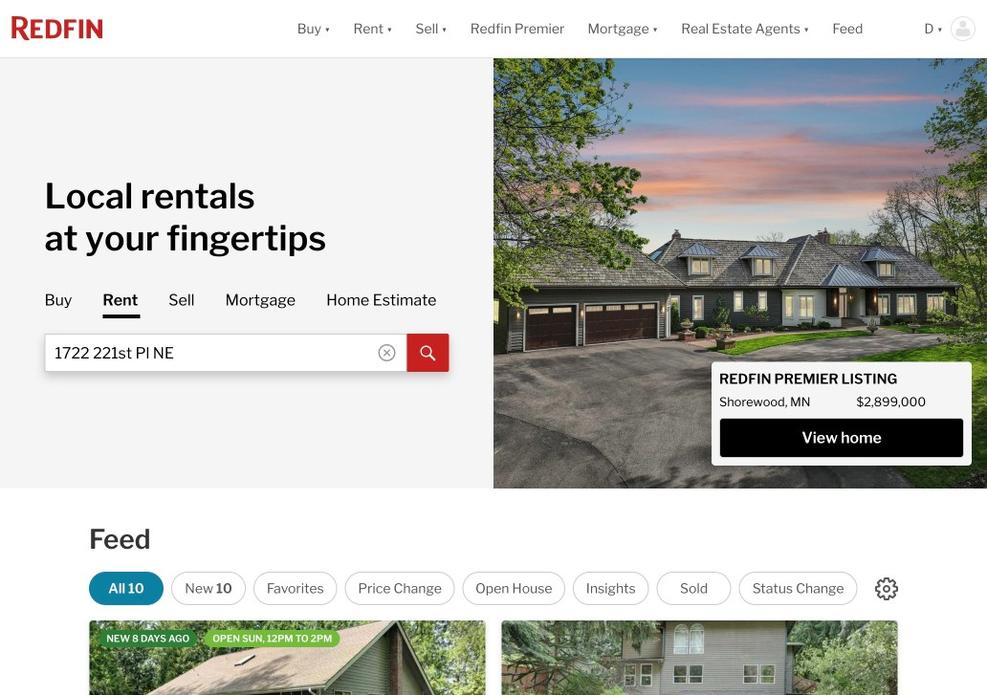 Task type: describe. For each thing, give the bounding box(es) containing it.
Price Change radio
[[345, 572, 455, 605]]

search input image
[[378, 344, 396, 362]]

2 photo of 101 223rd ave ne, sammamish, wa 98074 image from the left
[[485, 621, 881, 695]]

1 photo of 20821 ne 13th st, sammamish, wa 98074 image from the left
[[502, 621, 898, 695]]



Task type: vqa. For each thing, say whether or not it's contained in the screenshot.
THE SUBMIT SEARCH "image"
yes



Task type: locate. For each thing, give the bounding box(es) containing it.
City, Address, School, Building, ZIP search field
[[44, 334, 407, 372]]

option group
[[89, 572, 858, 605]]

photo of 101 223rd ave ne, sammamish, wa 98074 image down the favorites option at the bottom left of page
[[89, 621, 485, 695]]

All radio
[[89, 572, 164, 605]]

photo of 101 223rd ave ne, sammamish, wa 98074 image down sold "option"
[[485, 621, 881, 695]]

Insights radio
[[573, 572, 649, 605]]

Sold radio
[[657, 572, 731, 605]]

tab list
[[44, 290, 449, 372]]

submit search image
[[420, 346, 436, 361]]

Favorites radio
[[253, 572, 337, 605]]

photo of 101 223rd ave ne, sammamish, wa 98074 image
[[89, 621, 485, 695], [485, 621, 881, 695]]

Open House radio
[[463, 572, 565, 605]]

Status Change radio
[[739, 572, 858, 605]]

photo of 20821 ne 13th st, sammamish, wa 98074 image
[[502, 621, 898, 695], [898, 621, 987, 695]]

2 photo of 20821 ne 13th st, sammamish, wa 98074 image from the left
[[898, 621, 987, 695]]

1 photo of 101 223rd ave ne, sammamish, wa 98074 image from the left
[[89, 621, 485, 695]]

New radio
[[171, 572, 246, 605]]



